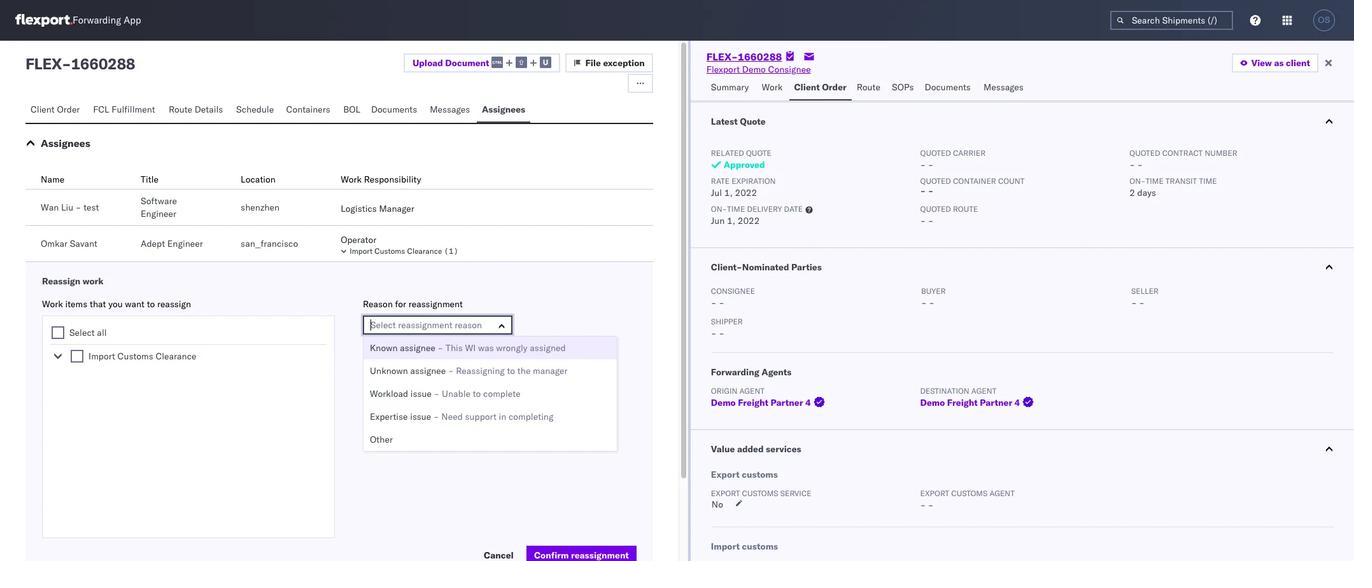 Task type: vqa. For each thing, say whether or not it's contained in the screenshot.


Task type: describe. For each thing, give the bounding box(es) containing it.
export for export customs service
[[711, 489, 740, 499]]

flex
[[25, 54, 62, 73]]

jun 1, 2022
[[711, 215, 760, 227]]

wi
[[465, 343, 476, 354]]

client-nominated parties button
[[691, 248, 1355, 287]]

0 horizontal spatial client
[[31, 104, 55, 115]]

impact
[[442, 398, 469, 410]]

reassigning
[[456, 366, 505, 377]]

sops
[[892, 82, 914, 93]]

work for work
[[762, 82, 783, 93]]

1 horizontal spatial assignees button
[[477, 98, 531, 123]]

flex-1660288 link
[[707, 50, 783, 63]]

contract
[[1163, 148, 1203, 158]]

consignee - -
[[711, 287, 756, 309]]

other
[[370, 434, 393, 446]]

time for on-time transit time 2 days
[[1146, 176, 1164, 186]]

reason
[[363, 299, 393, 310]]

import customs clearance
[[89, 351, 197, 362]]

not
[[426, 398, 439, 410]]

1 horizontal spatial 1660288
[[738, 50, 783, 63]]

support
[[465, 411, 497, 423]]

export inside export customs agent - -
[[921, 489, 950, 499]]

assignee up workload issue - unable to complete
[[416, 371, 452, 383]]

service
[[781, 489, 812, 499]]

reassign
[[42, 276, 80, 287]]

as
[[1275, 57, 1285, 69]]

unable
[[442, 389, 471, 400]]

workload
[[370, 389, 408, 400]]

view as client
[[1252, 57, 1311, 69]]

select for select new assignee
[[370, 371, 395, 383]]

work responsibility
[[341, 174, 421, 185]]

new for a
[[371, 351, 388, 362]]

import customs clearance                (1)
[[350, 247, 459, 256]]

title
[[141, 174, 159, 185]]

1 vertical spatial reassignment
[[398, 320, 453, 331]]

0 horizontal spatial order
[[57, 104, 80, 115]]

0 vertical spatial client
[[795, 82, 820, 93]]

import customs
[[711, 541, 779, 553]]

assignee down select reassignment reason
[[400, 343, 436, 354]]

os button
[[1310, 6, 1340, 35]]

1 horizontal spatial demo
[[743, 64, 766, 75]]

customs for import customs
[[742, 541, 779, 553]]

Search Shipments (/) text field
[[1111, 11, 1234, 30]]

export customs agent - -
[[921, 489, 1015, 511]]

select for select reassignment reason
[[371, 320, 396, 331]]

2022 inside quoted contract number - - rate expiration jul 1, 2022
[[735, 187, 758, 199]]

latest quote
[[711, 116, 766, 127]]

export for export customs
[[711, 469, 740, 481]]

this
[[527, 351, 542, 362]]

shipper - -
[[711, 317, 743, 340]]

software engineer
[[141, 196, 177, 220]]

4 for destination agent
[[1015, 397, 1021, 409]]

0 horizontal spatial documents button
[[366, 98, 425, 123]]

assignees inside button
[[482, 104, 526, 115]]

file exception
[[586, 57, 645, 69]]

import for import customs
[[711, 541, 740, 553]]

0 horizontal spatial client order
[[31, 104, 80, 115]]

seller
[[1132, 287, 1159, 296]]

1 vertical spatial assignees button
[[41, 137, 90, 150]]

complete
[[483, 389, 521, 400]]

forwarding app link
[[15, 14, 141, 27]]

to for workload issue - unable to complete
[[473, 389, 481, 400]]

demo freight partner 4 for origin
[[711, 397, 811, 409]]

origin agent
[[711, 387, 765, 396]]

documents for the rightmost documents button
[[925, 82, 971, 93]]

0 vertical spatial for
[[395, 299, 406, 310]]

route for route
[[857, 82, 881, 93]]

flex-
[[707, 50, 738, 63]]

work for work items that you want to reassign
[[42, 299, 63, 310]]

route for route details
[[169, 104, 192, 115]]

quoted for quoted contract number - - rate expiration jul 1, 2022
[[1130, 148, 1161, 158]]

related
[[711, 148, 745, 158]]

0 horizontal spatial 1660288
[[71, 54, 135, 73]]

quoted contract number - - rate expiration jul 1, 2022
[[711, 148, 1238, 199]]

0 horizontal spatial assignees
[[41, 137, 90, 150]]

item
[[566, 351, 584, 362]]

within
[[428, 351, 453, 362]]

the for impact
[[472, 398, 485, 410]]

omkar savant
[[41, 238, 97, 250]]

demo freight partner 4 link for origin agent
[[711, 397, 828, 410]]

that
[[90, 299, 106, 310]]

app
[[124, 14, 141, 26]]

customs for export customs
[[742, 469, 778, 481]]

work button
[[757, 76, 790, 101]]

clearance for import customs clearance
[[156, 351, 197, 362]]

summary
[[711, 82, 749, 93]]

services
[[766, 444, 802, 455]]

cancel
[[484, 550, 514, 562]]

import for import customs clearance                (1)
[[350, 247, 373, 256]]

expertise issue - need support in completing
[[370, 411, 554, 423]]

customs for export customs service
[[742, 489, 779, 499]]

customs for import customs clearance
[[118, 351, 153, 362]]

days
[[1138, 187, 1157, 199]]

adept
[[141, 238, 165, 250]]

quoted route - -
[[921, 204, 979, 227]]

import customs clearance                (1) button
[[341, 247, 560, 257]]

engineer for software engineer
[[141, 208, 176, 220]]

containers button
[[281, 98, 338, 123]]

flexport demo consignee link
[[707, 63, 811, 76]]

2
[[1130, 187, 1136, 199]]

select for select all
[[69, 327, 95, 339]]

client-nominated parties
[[711, 262, 822, 273]]

name
[[41, 174, 64, 185]]

1 vertical spatial for
[[514, 351, 525, 362]]

on- for on-time transit time 2 days
[[1130, 176, 1146, 186]]

software
[[141, 196, 177, 207]]

will
[[410, 398, 424, 410]]

0 horizontal spatial messages
[[430, 104, 470, 115]]

export customs
[[711, 469, 778, 481]]

quoted for quoted carrier - -
[[921, 148, 952, 158]]

items
[[65, 299, 87, 310]]

transit
[[1166, 176, 1198, 186]]

1 vertical spatial 1,
[[727, 215, 736, 227]]

view as client button
[[1232, 54, 1319, 73]]

unknown
[[370, 366, 408, 377]]

parties
[[792, 262, 822, 273]]

added
[[738, 444, 764, 455]]

1 vertical spatial work
[[545, 351, 564, 362]]

quote
[[747, 148, 772, 158]]

exception
[[603, 57, 645, 69]]

1 vertical spatial this
[[363, 398, 380, 410]]

demo for origin agent
[[711, 397, 736, 409]]

client
[[1287, 57, 1311, 69]]

date
[[785, 204, 803, 214]]

engineer for adept engineer
[[167, 238, 203, 250]]

issue for expertise issue
[[410, 411, 431, 423]]

cancel button
[[477, 547, 522, 562]]

agent inside export customs agent - -
[[990, 489, 1015, 499]]

new for select
[[398, 371, 414, 383]]



Task type: locate. For each thing, give the bounding box(es) containing it.
1 horizontal spatial demo freight partner 4 link
[[921, 397, 1037, 410]]

1 partner from the left
[[771, 397, 804, 409]]

list box
[[363, 336, 618, 452]]

your
[[455, 351, 473, 362]]

0 horizontal spatial demo freight partner 4 link
[[711, 397, 828, 410]]

2 horizontal spatial time
[[1200, 176, 1218, 186]]

clearance left (1)
[[407, 247, 442, 256]]

demo freight partner 4 link down the destination agent
[[921, 397, 1037, 410]]

for right reason
[[395, 299, 406, 310]]

wan liu - test
[[41, 202, 99, 213]]

0 vertical spatial messages
[[984, 82, 1024, 93]]

schedule button
[[231, 98, 281, 123]]

export
[[711, 469, 740, 481], [711, 489, 740, 499], [921, 489, 950, 499]]

completing
[[509, 411, 554, 423]]

customs
[[742, 469, 778, 481], [742, 489, 779, 499], [952, 489, 988, 499], [742, 541, 779, 553]]

2 demo freight partner 4 link from the left
[[921, 397, 1037, 410]]

bol
[[343, 104, 361, 115]]

the up support
[[472, 398, 485, 410]]

select up 'workload'
[[370, 371, 395, 383]]

messages button
[[979, 76, 1031, 101], [425, 98, 477, 123]]

2 horizontal spatial work
[[762, 82, 783, 93]]

no
[[712, 499, 724, 511]]

quoted for quoted container count - -
[[921, 176, 952, 186]]

forwarding up origin agent
[[711, 367, 760, 378]]

messages
[[984, 82, 1024, 93], [430, 104, 470, 115]]

on- inside the on-time transit time 2 days
[[1130, 176, 1146, 186]]

1 vertical spatial assignees
[[41, 137, 90, 150]]

agent down forwarding agents
[[740, 387, 765, 396]]

1 horizontal spatial order
[[822, 82, 847, 93]]

agent down value added services button
[[990, 489, 1015, 499]]

freight for destination
[[948, 397, 978, 409]]

0 vertical spatial to
[[147, 299, 155, 310]]

freight for origin
[[738, 397, 769, 409]]

1 vertical spatial 2022
[[738, 215, 760, 227]]

quoted for quoted route - -
[[921, 204, 952, 214]]

forwarding
[[73, 14, 121, 26], [711, 367, 760, 378]]

1 horizontal spatial client
[[795, 82, 820, 93]]

0 horizontal spatial documents
[[371, 104, 417, 115]]

client order right work button
[[795, 82, 847, 93]]

quoted inside quoted route - -
[[921, 204, 952, 214]]

destination agent
[[921, 387, 997, 396]]

action
[[383, 398, 408, 410]]

None checkbox
[[52, 327, 64, 340], [71, 350, 83, 363], [52, 327, 64, 340], [71, 350, 83, 363]]

work items that you want to reassign
[[42, 299, 191, 310]]

1 horizontal spatial messages
[[984, 82, 1024, 93]]

client order button
[[790, 76, 852, 101], [25, 98, 88, 123]]

rate
[[711, 176, 730, 186]]

demo freight partner 4 down the destination agent
[[921, 397, 1021, 409]]

2 horizontal spatial demo
[[921, 397, 946, 409]]

import down no
[[711, 541, 740, 553]]

0 horizontal spatial the
[[472, 398, 485, 410]]

on- up jun
[[711, 204, 727, 214]]

logistics manager
[[341, 203, 414, 215]]

0 vertical spatial work
[[83, 276, 104, 287]]

partner down the agents
[[771, 397, 804, 409]]

quoted carrier - -
[[921, 148, 986, 171]]

select down reason
[[371, 320, 396, 331]]

0 vertical spatial import
[[350, 247, 373, 256]]

work for work responsibility
[[341, 174, 362, 185]]

quoted left route
[[921, 204, 952, 214]]

1, inside quoted contract number - - rate expiration jul 1, 2022
[[725, 187, 733, 199]]

latest
[[711, 116, 738, 127]]

documents button right sops
[[920, 76, 979, 101]]

logistics
[[341, 203, 377, 215]]

0 horizontal spatial to
[[147, 299, 155, 310]]

1 vertical spatial to
[[507, 366, 515, 377]]

clearance for import customs clearance                (1)
[[407, 247, 442, 256]]

customs inside export customs agent - -
[[952, 489, 988, 499]]

related quote
[[711, 148, 772, 158]]

time up jun 1, 2022
[[727, 204, 745, 214]]

0 horizontal spatial client order button
[[25, 98, 88, 123]]

demo freight partner 4 link down the agents
[[711, 397, 828, 410]]

documents right bol button
[[371, 104, 417, 115]]

2 issue from the top
[[410, 411, 431, 423]]

0 horizontal spatial customs
[[118, 351, 153, 362]]

1 horizontal spatial partner
[[980, 397, 1013, 409]]

quoted inside quoted carrier - -
[[921, 148, 952, 158]]

client order left fcl
[[31, 104, 80, 115]]

quoted left contract
[[1130, 148, 1161, 158]]

0 horizontal spatial on-
[[711, 204, 727, 214]]

0 horizontal spatial partner
[[771, 397, 804, 409]]

you
[[108, 299, 123, 310]]

issue for workload issue
[[411, 389, 432, 400]]

reason for reassignment
[[363, 299, 463, 310]]

clearance inside button
[[407, 247, 442, 256]]

1 horizontal spatial 4
[[1015, 397, 1021, 409]]

responsibility
[[364, 174, 421, 185]]

flexport
[[707, 64, 740, 75]]

0 vertical spatial client order
[[795, 82, 847, 93]]

wrongly
[[496, 343, 528, 354]]

1 horizontal spatial on-
[[1130, 176, 1146, 186]]

a
[[363, 351, 369, 362]]

this up 'expertise'
[[363, 398, 380, 410]]

engineer down software
[[141, 208, 176, 220]]

1 vertical spatial client order
[[31, 104, 80, 115]]

1 freight from the left
[[738, 397, 769, 409]]

assignee down within
[[411, 366, 446, 377]]

issue down will
[[410, 411, 431, 423]]

client right work button
[[795, 82, 820, 93]]

quoted down quoted carrier - -
[[921, 176, 952, 186]]

documents right sops button
[[925, 82, 971, 93]]

1 horizontal spatial this
[[446, 343, 463, 354]]

fulfillment
[[112, 104, 155, 115]]

1 horizontal spatial documents
[[925, 82, 971, 93]]

freight down origin agent
[[738, 397, 769, 409]]

(1)
[[444, 247, 459, 256]]

time up days
[[1146, 176, 1164, 186]]

1 horizontal spatial forwarding
[[711, 367, 760, 378]]

1 vertical spatial issue
[[410, 411, 431, 423]]

route details button
[[164, 98, 231, 123]]

buyer - -
[[922, 287, 946, 309]]

2022 down expiration on the top right of the page
[[735, 187, 758, 199]]

0 horizontal spatial demo freight partner 4
[[711, 397, 811, 409]]

reassignment up select reassignment reason
[[409, 299, 463, 310]]

agent for destination agent
[[972, 387, 997, 396]]

work inside button
[[762, 82, 783, 93]]

order left fcl
[[57, 104, 80, 115]]

0 horizontal spatial this
[[363, 398, 380, 410]]

reason
[[455, 320, 482, 331]]

messages button up "latest quote" button
[[979, 76, 1031, 101]]

import for import customs clearance
[[89, 351, 115, 362]]

1 horizontal spatial consignee
[[769, 64, 811, 75]]

1 horizontal spatial documents button
[[920, 76, 979, 101]]

customs for import customs clearance                (1)
[[375, 247, 405, 256]]

manager
[[533, 366, 568, 377]]

agent right destination
[[972, 387, 997, 396]]

assignees up name
[[41, 137, 90, 150]]

0 horizontal spatial work
[[42, 299, 63, 310]]

0 vertical spatial assignees button
[[477, 98, 531, 123]]

work
[[762, 82, 783, 93], [341, 174, 362, 185], [42, 299, 63, 310]]

1, right jun
[[727, 215, 736, 227]]

1 vertical spatial order
[[57, 104, 80, 115]]

import
[[350, 247, 373, 256], [89, 351, 115, 362], [711, 541, 740, 553]]

demo down destination
[[921, 397, 946, 409]]

issue down select new assignee
[[411, 389, 432, 400]]

0 vertical spatial the
[[518, 366, 531, 377]]

0 vertical spatial new
[[371, 351, 388, 362]]

all
[[97, 327, 107, 339]]

0 horizontal spatial work
[[83, 276, 104, 287]]

1,
[[725, 187, 733, 199], [727, 215, 736, 227]]

to
[[147, 299, 155, 310], [507, 366, 515, 377], [473, 389, 481, 400]]

assignees button up name
[[41, 137, 90, 150]]

count
[[999, 176, 1025, 186]]

1 horizontal spatial the
[[518, 366, 531, 377]]

customs down operator
[[375, 247, 405, 256]]

0 vertical spatial customs
[[375, 247, 405, 256]]

0 vertical spatial reassignment
[[409, 299, 463, 310]]

0 vertical spatial assignees
[[482, 104, 526, 115]]

forwarding app
[[73, 14, 141, 26]]

1 vertical spatial clearance
[[156, 351, 197, 362]]

0 horizontal spatial clearance
[[156, 351, 197, 362]]

to right unable at the left bottom of the page
[[473, 389, 481, 400]]

1 vertical spatial import
[[89, 351, 115, 362]]

1 4 from the left
[[806, 397, 811, 409]]

select left the all
[[69, 327, 95, 339]]

on- for on-time delivery date
[[711, 204, 727, 214]]

2 4 from the left
[[1015, 397, 1021, 409]]

work left items at bottom left
[[42, 299, 63, 310]]

on-
[[1130, 176, 1146, 186], [711, 204, 727, 214]]

order left route button on the right of the page
[[822, 82, 847, 93]]

1 horizontal spatial work
[[545, 351, 564, 362]]

1 demo freight partner 4 link from the left
[[711, 397, 828, 410]]

partner for destination agent
[[980, 397, 1013, 409]]

file
[[586, 57, 601, 69]]

1 vertical spatial new
[[398, 371, 414, 383]]

on- up 2
[[1130, 176, 1146, 186]]

the for to
[[518, 366, 531, 377]]

assigned
[[530, 343, 566, 354]]

shipper
[[711, 317, 743, 327]]

engineer right 'adept'
[[167, 238, 203, 250]]

0 horizontal spatial route
[[169, 104, 192, 115]]

consignee up work button
[[769, 64, 811, 75]]

0 vertical spatial documents
[[925, 82, 971, 93]]

customs down want
[[118, 351, 153, 362]]

import down operator
[[350, 247, 373, 256]]

quoted inside quoted contract number - - rate expiration jul 1, 2022
[[1130, 148, 1161, 158]]

1 horizontal spatial route
[[857, 82, 881, 93]]

0 vertical spatial clearance
[[407, 247, 442, 256]]

flexport demo consignee
[[707, 64, 811, 75]]

assignees button down upload document 'button'
[[477, 98, 531, 123]]

4
[[806, 397, 811, 409], [1015, 397, 1021, 409]]

1660288 down forwarding app
[[71, 54, 135, 73]]

quoted inside quoted container count - -
[[921, 176, 952, 186]]

this left the wi
[[446, 343, 463, 354]]

0 vertical spatial issue
[[411, 389, 432, 400]]

1 horizontal spatial assignees
[[482, 104, 526, 115]]

in
[[499, 411, 507, 423]]

was
[[478, 343, 494, 354]]

file exception button
[[566, 54, 653, 73], [566, 54, 653, 73]]

quoted left carrier
[[921, 148, 952, 158]]

order
[[822, 82, 847, 93], [57, 104, 80, 115]]

1 horizontal spatial time
[[1146, 176, 1164, 186]]

list box containing known assignee
[[363, 336, 618, 452]]

1, right jul on the right top of page
[[725, 187, 733, 199]]

the down this
[[518, 366, 531, 377]]

documents button right bol on the left of the page
[[366, 98, 425, 123]]

customs for export customs agent - -
[[952, 489, 988, 499]]

0 vertical spatial consignee
[[769, 64, 811, 75]]

approved
[[724, 159, 765, 171]]

1 horizontal spatial client order button
[[790, 76, 852, 101]]

to for unknown assignee - reassigning to the manager
[[507, 366, 515, 377]]

1 horizontal spatial to
[[473, 389, 481, 400]]

2 freight from the left
[[948, 397, 978, 409]]

1 vertical spatial client
[[31, 104, 55, 115]]

1 horizontal spatial freight
[[948, 397, 978, 409]]

1 issue from the top
[[411, 389, 432, 400]]

assignee up select new assignee
[[390, 351, 426, 362]]

messages up "latest quote" button
[[984, 82, 1024, 93]]

nominated
[[743, 262, 790, 273]]

import down the all
[[89, 351, 115, 362]]

2 horizontal spatial import
[[711, 541, 740, 553]]

for left this
[[514, 351, 525, 362]]

client down the flex
[[31, 104, 55, 115]]

agent for origin agent
[[740, 387, 765, 396]]

demo for destination agent
[[921, 397, 946, 409]]

route button
[[852, 76, 887, 101]]

1 vertical spatial messages
[[430, 104, 470, 115]]

select new assignee
[[370, 371, 452, 383]]

the
[[518, 366, 531, 377], [472, 398, 485, 410]]

route
[[857, 82, 881, 93], [169, 104, 192, 115]]

2 vertical spatial work
[[42, 299, 63, 310]]

1 horizontal spatial new
[[398, 371, 414, 383]]

partner down the destination agent
[[980, 397, 1013, 409]]

location
[[241, 174, 276, 185]]

demo freight partner 4 down origin agent
[[711, 397, 811, 409]]

value
[[711, 444, 735, 455]]

new up 'workload'
[[398, 371, 414, 383]]

flexport. image
[[15, 14, 73, 27]]

work down flexport demo consignee
[[762, 82, 783, 93]]

2022 down on-time delivery date
[[738, 215, 760, 227]]

clearance down reassign
[[156, 351, 197, 362]]

freight down the destination agent
[[948, 397, 978, 409]]

2 vertical spatial import
[[711, 541, 740, 553]]

1 vertical spatial documents
[[371, 104, 417, 115]]

client-
[[711, 262, 743, 273]]

view
[[1252, 57, 1273, 69]]

1 vertical spatial consignee
[[711, 287, 756, 296]]

1 horizontal spatial messages button
[[979, 76, 1031, 101]]

on-time delivery date
[[711, 204, 803, 214]]

shenzhen
[[241, 202, 280, 213]]

assignees down upload document 'button'
[[482, 104, 526, 115]]

2 demo freight partner 4 from the left
[[921, 397, 1021, 409]]

2 partner from the left
[[980, 397, 1013, 409]]

partner for origin agent
[[771, 397, 804, 409]]

route left sops
[[857, 82, 881, 93]]

0 horizontal spatial for
[[395, 299, 406, 310]]

work up the manager
[[545, 351, 564, 362]]

expertise
[[370, 411, 408, 423]]

a new assignee within your company for this work item
[[363, 351, 584, 362]]

2 horizontal spatial to
[[507, 366, 515, 377]]

flex-1660288
[[707, 50, 783, 63]]

freight
[[738, 397, 769, 409], [948, 397, 978, 409]]

route left details on the top left of page
[[169, 104, 192, 115]]

0 horizontal spatial messages button
[[425, 98, 477, 123]]

quoted
[[921, 148, 952, 158], [1130, 148, 1161, 158], [921, 176, 952, 186], [921, 204, 952, 214]]

documents for left documents button
[[371, 104, 417, 115]]

sops button
[[887, 76, 920, 101]]

1660288 up flexport demo consignee
[[738, 50, 783, 63]]

engineer inside software engineer
[[141, 208, 176, 220]]

1 vertical spatial on-
[[711, 204, 727, 214]]

reassign
[[157, 299, 191, 310]]

1 demo freight partner 4 from the left
[[711, 397, 811, 409]]

time for on-time delivery date
[[727, 204, 745, 214]]

1 horizontal spatial for
[[514, 351, 525, 362]]

upload
[[413, 57, 443, 69]]

demo freight partner 4 for destination
[[921, 397, 1021, 409]]

engineer
[[141, 208, 176, 220], [167, 238, 203, 250]]

container
[[954, 176, 997, 186]]

messages button down upload document
[[425, 98, 477, 123]]

consignee down client-
[[711, 287, 756, 296]]

delivery
[[747, 204, 783, 214]]

reassignment down reason for reassignment
[[398, 320, 453, 331]]

messages down upload document
[[430, 104, 470, 115]]

rules.
[[536, 398, 558, 410]]

0 vertical spatial 1,
[[725, 187, 733, 199]]

4 for origin agent
[[806, 397, 811, 409]]

0 horizontal spatial consignee
[[711, 287, 756, 296]]

1 horizontal spatial import
[[350, 247, 373, 256]]

1 vertical spatial forwarding
[[711, 367, 760, 378]]

forwarding agents
[[711, 367, 792, 378]]

customs inside import customs clearance                (1) button
[[375, 247, 405, 256]]

2 vertical spatial to
[[473, 389, 481, 400]]

work up that
[[83, 276, 104, 287]]

time right transit
[[1200, 176, 1218, 186]]

latest quote button
[[691, 103, 1355, 141]]

demo freight partner 4 link for destination agent
[[921, 397, 1037, 410]]

demo
[[743, 64, 766, 75], [711, 397, 736, 409], [921, 397, 946, 409]]

to right want
[[147, 299, 155, 310]]

forwarding left app
[[73, 14, 121, 26]]

1 vertical spatial route
[[169, 104, 192, 115]]

forwarding for forwarding app
[[73, 14, 121, 26]]

import inside button
[[350, 247, 373, 256]]

upload document
[[413, 57, 489, 69]]

0 vertical spatial order
[[822, 82, 847, 93]]

forwarding for forwarding agents
[[711, 367, 760, 378]]

origin
[[711, 387, 738, 396]]

new right a
[[371, 351, 388, 362]]

1 vertical spatial work
[[341, 174, 362, 185]]

on-time transit time 2 days
[[1130, 176, 1218, 199]]

demo down "origin"
[[711, 397, 736, 409]]

demo down flex-1660288
[[743, 64, 766, 75]]

1 vertical spatial engineer
[[167, 238, 203, 250]]

0 vertical spatial route
[[857, 82, 881, 93]]

0 horizontal spatial 4
[[806, 397, 811, 409]]

to down wrongly
[[507, 366, 515, 377]]

value added services
[[711, 444, 802, 455]]

schedule
[[236, 104, 274, 115]]

liu
[[61, 202, 73, 213]]

work up logistics on the left of the page
[[341, 174, 362, 185]]

1 horizontal spatial clearance
[[407, 247, 442, 256]]

0 vertical spatial this
[[446, 343, 463, 354]]

None field
[[371, 317, 374, 334]]

1 vertical spatial the
[[472, 398, 485, 410]]

assignees
[[482, 104, 526, 115], [41, 137, 90, 150]]



